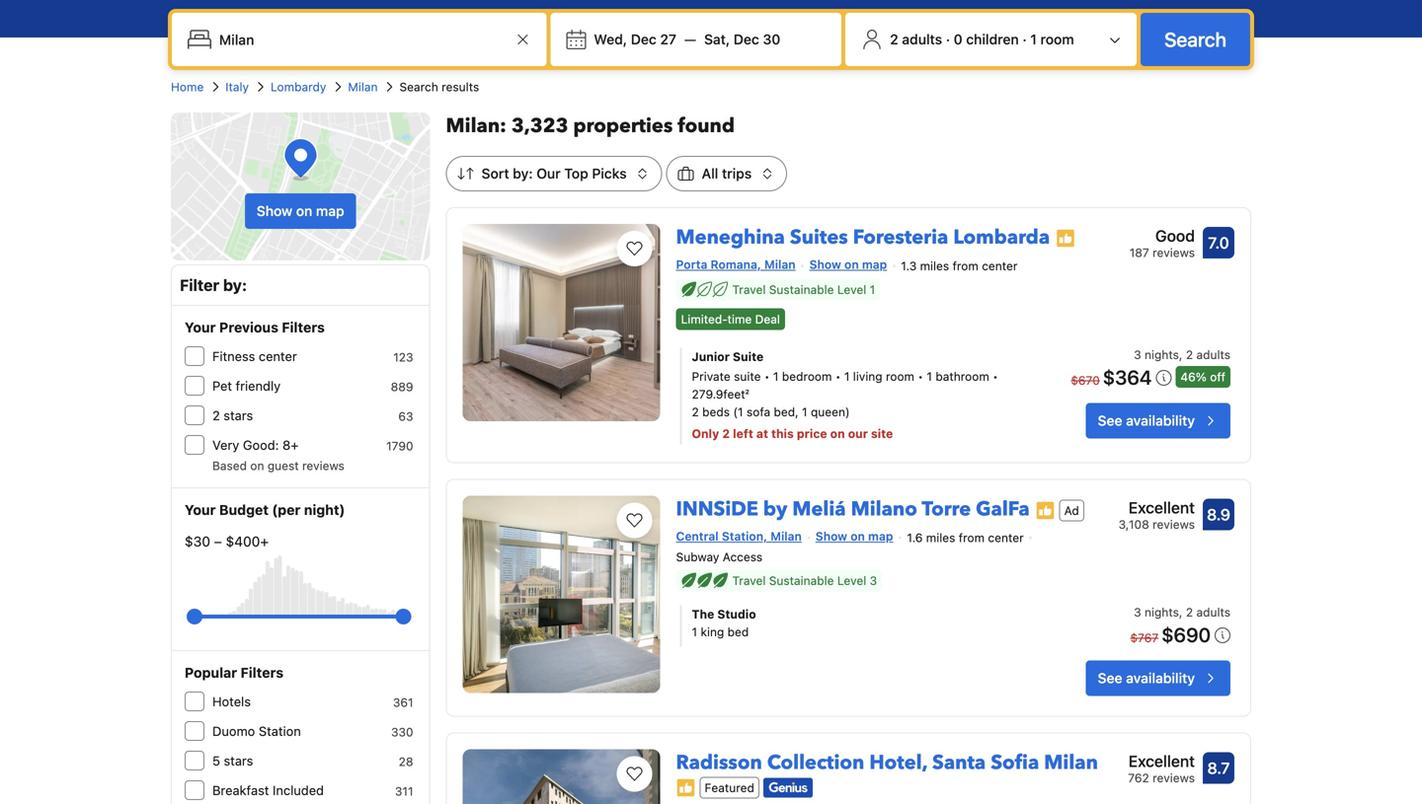 Task type: locate. For each thing, give the bounding box(es) containing it.
2 your from the top
[[185, 502, 216, 519]]

see availability down the $767
[[1098, 670, 1195, 687]]

price
[[797, 427, 827, 441]]

2 availability from the top
[[1126, 670, 1195, 687]]

junior suite private suite • 1 bedroom • 1 living room • 1 bathroom • 279.9feet² 2 beds (1 sofa bed, 1 queen) only 2 left at this price on our site
[[692, 350, 998, 441]]

search for search
[[1164, 28, 1227, 51]]

1 dec from the left
[[631, 31, 657, 47]]

room inside junior suite private suite • 1 bedroom • 1 living room • 1 bathroom • 279.9feet² 2 beds (1 sofa bed, 1 queen) only 2 left at this price on our site
[[886, 370, 915, 384]]

all trips button
[[666, 156, 787, 192]]

this property is part of our preferred partner program. it's committed to providing excellent service and good value. it'll pay us a higher commission if you make a booking. image down radisson
[[676, 779, 696, 799]]

• right bathroom on the top right of page
[[993, 370, 998, 384]]

0 vertical spatial see
[[1098, 413, 1123, 429]]

0 horizontal spatial ·
[[946, 31, 950, 47]]

·
[[946, 31, 950, 47], [1023, 31, 1027, 47]]

1 horizontal spatial room
[[1041, 31, 1074, 47]]

2 stars
[[212, 408, 253, 423]]

on inside junior suite private suite • 1 bedroom • 1 living room • 1 bathroom • 279.9feet² 2 beds (1 sofa bed, 1 queen) only 2 left at this price on our site
[[830, 427, 845, 441]]

2 see availability link from the top
[[1086, 661, 1231, 697]]

1 see availability from the top
[[1098, 413, 1195, 429]]

0 horizontal spatial by:
[[223, 276, 247, 295]]

your budget (per night)
[[185, 502, 345, 519]]

0 vertical spatial excellent
[[1129, 499, 1195, 518]]

2 up $690
[[1186, 606, 1193, 620]]

sustainable up deal
[[769, 283, 834, 297]]

on inside button
[[296, 203, 312, 219]]

1 travel from the top
[[732, 283, 766, 297]]

· left 0
[[946, 31, 950, 47]]

level for foresteria
[[837, 283, 866, 297]]

8+
[[282, 438, 299, 453]]

excellent inside excellent 762 reviews
[[1129, 752, 1195, 771]]

reviews right the 762
[[1153, 772, 1195, 786]]

361
[[393, 696, 413, 710]]

1 your from the top
[[185, 319, 216, 336]]

0 vertical spatial by:
[[513, 165, 533, 182]]

1 vertical spatial excellent element
[[1128, 750, 1195, 774]]

room
[[1041, 31, 1074, 47], [886, 370, 915, 384]]

2 vertical spatial center
[[988, 531, 1024, 545]]

, up 46%
[[1179, 348, 1183, 362]]

from for 1.3
[[953, 259, 979, 273]]

availability for $364
[[1126, 413, 1195, 429]]

2 vertical spatial show
[[816, 530, 847, 544]]

stars down pet friendly
[[224, 408, 253, 423]]

2 excellent from the top
[[1129, 752, 1195, 771]]

1 vertical spatial show on map
[[809, 258, 887, 272]]

0 vertical spatial map
[[316, 203, 344, 219]]

miles right 1.6
[[926, 531, 955, 545]]

your previous filters
[[185, 319, 325, 336]]

0 vertical spatial show
[[257, 203, 292, 219]]

level down meneghina suites foresteria lombarda
[[837, 283, 866, 297]]

see availability down $364
[[1098, 413, 1195, 429]]

1 vertical spatial level
[[837, 574, 866, 588]]

1 vertical spatial miles
[[926, 531, 955, 545]]

junior
[[692, 350, 730, 364]]

milan right sofia
[[1044, 750, 1098, 777]]

0 vertical spatial 3
[[1134, 348, 1141, 362]]

nights up $364
[[1145, 348, 1179, 362]]

excellent up 3,108
[[1129, 499, 1195, 518]]

1 vertical spatial your
[[185, 502, 216, 519]]

1.3
[[901, 259, 917, 273]]

sat,
[[704, 31, 730, 47]]

1 vertical spatial ,
[[1179, 606, 1183, 620]]

reviews inside excellent 3,108 reviews
[[1153, 518, 1195, 532]]

1 left living
[[844, 370, 850, 384]]

3 nights , 2 adults up $690
[[1134, 606, 1231, 620]]

1 , from the top
[[1179, 348, 1183, 362]]

level down 1.6 miles from center subway access at the bottom
[[837, 574, 866, 588]]

1 right children
[[1030, 31, 1037, 47]]

2 3 nights , 2 adults from the top
[[1134, 606, 1231, 620]]

this property is part of our preferred partner program. it's committed to providing excellent service and good value. it'll pay us a higher commission if you make a booking. image
[[1056, 229, 1076, 249], [676, 779, 696, 799]]

center down lombarda at top
[[982, 259, 1018, 273]]

this property is part of our preferred partner program. it's committed to providing excellent service and good value. it'll pay us a higher commission if you make a booking. image
[[1056, 229, 1076, 249], [1036, 501, 1055, 521], [1036, 501, 1055, 521], [676, 779, 696, 799]]

filters up hotels
[[241, 665, 284, 681]]

meliá
[[792, 496, 846, 524]]

picks
[[592, 165, 627, 182]]

1 left king
[[692, 626, 697, 639]]

show on map for meneghina
[[809, 258, 887, 272]]

the studio 1 king bed
[[692, 608, 756, 639]]

1 vertical spatial sustainable
[[769, 574, 834, 588]]

2 see from the top
[[1098, 670, 1123, 687]]

station,
[[722, 530, 767, 544]]

0 vertical spatial stars
[[224, 408, 253, 423]]

0 vertical spatial ,
[[1179, 348, 1183, 362]]

children
[[966, 31, 1019, 47]]

1 vertical spatial map
[[862, 258, 887, 272]]

1 vertical spatial room
[[886, 370, 915, 384]]

2 left 0
[[890, 31, 898, 47]]

from for 1.6
[[959, 531, 985, 545]]

3 up the $767
[[1134, 606, 1141, 620]]

1 vertical spatial this property is part of our preferred partner program. it's committed to providing excellent service and good value. it'll pay us a higher commission if you make a booking. image
[[676, 779, 696, 799]]

queen)
[[811, 406, 850, 419]]

3 up $364
[[1134, 348, 1141, 362]]

· right children
[[1023, 31, 1027, 47]]

0 vertical spatial center
[[982, 259, 1018, 273]]

1 vertical spatial search
[[399, 80, 438, 94]]

• right suite
[[764, 370, 770, 384]]

2 vertical spatial show on map
[[816, 530, 893, 544]]

room inside dropdown button
[[1041, 31, 1074, 47]]

excellent element left scored 8.7 element
[[1128, 750, 1195, 774]]

budget
[[219, 502, 269, 519]]

pet
[[212, 379, 232, 394]]

collection
[[767, 750, 865, 777]]

1 vertical spatial by:
[[223, 276, 247, 295]]

torre
[[922, 496, 971, 524]]

this property is part of our preferred partner program. it's committed to providing excellent service and good value. it'll pay us a higher commission if you make a booking. image right lombarda at top
[[1056, 229, 1076, 249]]

by:
[[513, 165, 533, 182], [223, 276, 247, 295]]

reviews down good
[[1153, 246, 1195, 260]]

2 vertical spatial map
[[868, 530, 893, 544]]

center down galfa
[[988, 531, 1024, 545]]

1 vertical spatial nights
[[1145, 606, 1179, 620]]

1 vertical spatial travel
[[732, 574, 766, 588]]

this property is part of our preferred partner program. it's committed to providing excellent service and good value. it'll pay us a higher commission if you make a booking. image for radisson collection hotel, santa sofia milan
[[676, 779, 696, 799]]

dec left 27
[[631, 31, 657, 47]]

–
[[214, 534, 222, 550]]

room right children
[[1041, 31, 1074, 47]]

1 inside dropdown button
[[1030, 31, 1037, 47]]

guest
[[268, 459, 299, 473]]

2 , from the top
[[1179, 606, 1183, 620]]

0 horizontal spatial room
[[886, 370, 915, 384]]

0 vertical spatial your
[[185, 319, 216, 336]]

$364
[[1103, 366, 1152, 389]]

availability
[[1126, 413, 1195, 429], [1126, 670, 1195, 687]]

1 horizontal spatial search
[[1164, 28, 1227, 51]]

show on map
[[257, 203, 344, 219], [809, 258, 887, 272], [816, 530, 893, 544]]

0 vertical spatial sustainable
[[769, 283, 834, 297]]

see availability link down $364
[[1086, 404, 1231, 439]]

$30 – $400+
[[185, 534, 269, 550]]

0 horizontal spatial dec
[[631, 31, 657, 47]]

1 horizontal spatial ·
[[1023, 31, 1027, 47]]

by: right filter
[[223, 276, 247, 295]]

2 left beds at the bottom
[[692, 406, 699, 419]]

see availability for $364
[[1098, 413, 1195, 429]]

0 vertical spatial search
[[1164, 28, 1227, 51]]

0 vertical spatial adults
[[902, 31, 942, 47]]

2 nights from the top
[[1145, 606, 1179, 620]]

reviews right 3,108
[[1153, 518, 1195, 532]]

availability down the $767
[[1126, 670, 1195, 687]]

based on guest reviews
[[212, 459, 345, 473]]

$670
[[1071, 374, 1100, 388]]

1790
[[386, 439, 413, 453]]

1 vertical spatial stars
[[224, 754, 253, 769]]

meneghina suites foresteria lombarda image
[[463, 224, 660, 422]]

Where are you going? field
[[211, 22, 511, 57]]

reviews inside excellent 762 reviews
[[1153, 772, 1195, 786]]

properties
[[573, 113, 673, 140]]

1 horizontal spatial dec
[[734, 31, 759, 47]]

2 stars from the top
[[224, 754, 253, 769]]

0 vertical spatial this property is part of our preferred partner program. it's committed to providing excellent service and good value. it'll pay us a higher commission if you make a booking. image
[[1056, 229, 1076, 249]]

1 3 nights , 2 adults from the top
[[1134, 348, 1231, 362]]

ad
[[1064, 504, 1079, 518]]

0 vertical spatial show on map
[[257, 203, 344, 219]]

excellent up the 762
[[1129, 752, 1195, 771]]

excellent element left 8.9 on the right
[[1119, 496, 1195, 520]]

off
[[1210, 371, 1226, 384]]

1 see availability link from the top
[[1086, 404, 1231, 439]]

0 vertical spatial see availability link
[[1086, 404, 1231, 439]]

• left bathroom on the top right of page
[[918, 370, 923, 384]]

filters right previous
[[282, 319, 325, 336]]

(1
[[733, 406, 743, 419]]

your up "$30"
[[185, 502, 216, 519]]

genius discounts available at this property. image
[[763, 779, 813, 799], [763, 779, 813, 799]]

meneghina suites foresteria lombarda
[[676, 224, 1050, 251]]

1 vertical spatial availability
[[1126, 670, 1195, 687]]

, up $690
[[1179, 606, 1183, 620]]

stars
[[224, 408, 253, 423], [224, 754, 253, 769]]

milan: 3,323 properties found
[[446, 113, 735, 140]]

excellent inside excellent 3,108 reviews
[[1129, 499, 1195, 518]]

private
[[692, 370, 731, 384]]

good 187 reviews
[[1130, 227, 1195, 260]]

sustainable down 1.6 miles from center subway access at the bottom
[[769, 574, 834, 588]]

miles right 1.3 at the top of page
[[920, 259, 949, 273]]

2 level from the top
[[837, 574, 866, 588]]

1 excellent from the top
[[1129, 499, 1195, 518]]

1 horizontal spatial this property is part of our preferred partner program. it's committed to providing excellent service and good value. it'll pay us a higher commission if you make a booking. image
[[1056, 229, 1076, 249]]

lombardy
[[271, 80, 326, 94]]

2 vertical spatial 3
[[1134, 606, 1141, 620]]

bed,
[[774, 406, 799, 419]]

3 nights , 2 adults
[[1134, 348, 1231, 362], [1134, 606, 1231, 620]]

italy
[[225, 80, 249, 94]]

0 vertical spatial miles
[[920, 259, 949, 273]]

5
[[212, 754, 220, 769]]

excellent
[[1129, 499, 1195, 518], [1129, 752, 1195, 771]]

search inside button
[[1164, 28, 1227, 51]]

your down filter
[[185, 319, 216, 336]]

1 horizontal spatial by:
[[513, 165, 533, 182]]

1 inside the studio 1 king bed
[[692, 626, 697, 639]]

junior suite link
[[692, 348, 1026, 366]]

0 horizontal spatial this property is part of our preferred partner program. it's committed to providing excellent service and good value. it'll pay us a higher commission if you make a booking. image
[[676, 779, 696, 799]]

miles inside 1.6 miles from center subway access
[[926, 531, 955, 545]]

3 up the studio link
[[870, 574, 877, 588]]

27
[[660, 31, 676, 47]]

see availability link down the $767
[[1086, 661, 1231, 697]]

1 vertical spatial filters
[[241, 665, 284, 681]]

milan down where are you going? field
[[348, 80, 378, 94]]

1 nights from the top
[[1145, 348, 1179, 362]]

center for 1.6 miles from center subway access
[[988, 531, 1024, 545]]

map for innside
[[868, 530, 893, 544]]

0 vertical spatial 3 nights , 2 adults
[[1134, 348, 1231, 362]]

1 • from the left
[[764, 370, 770, 384]]

stars for filters
[[224, 754, 253, 769]]

reviews inside good 187 reviews
[[1153, 246, 1195, 260]]

1 vertical spatial 3
[[870, 574, 877, 588]]

1 vertical spatial adults
[[1196, 348, 1231, 362]]

adults up off
[[1196, 348, 1231, 362]]

1 sustainable from the top
[[769, 283, 834, 297]]

center
[[982, 259, 1018, 273], [259, 349, 297, 364], [988, 531, 1024, 545]]

sofa
[[747, 406, 770, 419]]

travel sustainable level 1
[[732, 283, 875, 297]]

1 vertical spatial see availability link
[[1086, 661, 1231, 697]]

46% off
[[1181, 371, 1226, 384]]

center inside 1.6 miles from center subway access
[[988, 531, 1024, 545]]

1 availability from the top
[[1126, 413, 1195, 429]]

0 vertical spatial nights
[[1145, 348, 1179, 362]]

travel for innside
[[732, 574, 766, 588]]

the studio link
[[692, 606, 1026, 624]]

your for your budget (per night)
[[185, 502, 216, 519]]

availability down $364
[[1126, 413, 1195, 429]]

travel down access
[[732, 574, 766, 588]]

good
[[1155, 227, 1195, 245]]

• down junior suite link
[[835, 370, 841, 384]]

results
[[442, 80, 479, 94]]

2 travel from the top
[[732, 574, 766, 588]]

1 vertical spatial from
[[959, 531, 985, 545]]

1 vertical spatial see
[[1098, 670, 1123, 687]]

by: for filter
[[223, 276, 247, 295]]

stars right 5
[[224, 754, 253, 769]]

excellent element
[[1119, 496, 1195, 520], [1128, 750, 1195, 774]]

travel down "romana,"
[[732, 283, 766, 297]]

radisson collection hotel, santa sofia milan link
[[676, 742, 1098, 777]]

0 vertical spatial excellent element
[[1119, 496, 1195, 520]]

1 vertical spatial show
[[809, 258, 841, 272]]

3 nights , 2 adults up 46%
[[1134, 348, 1231, 362]]

adults left 0
[[902, 31, 942, 47]]

0 vertical spatial see availability
[[1098, 413, 1195, 429]]

1 vertical spatial see availability
[[1098, 670, 1195, 687]]

0 vertical spatial level
[[837, 283, 866, 297]]

from inside 1.6 miles from center subway access
[[959, 531, 985, 545]]

2 see availability from the top
[[1098, 670, 1195, 687]]

beds
[[702, 406, 730, 419]]

night)
[[304, 502, 345, 519]]

breakfast
[[212, 784, 269, 799]]

1 see from the top
[[1098, 413, 1123, 429]]

see for $364
[[1098, 413, 1123, 429]]

home link
[[171, 78, 204, 96]]

by: left "our" on the left of page
[[513, 165, 533, 182]]

room right living
[[886, 370, 915, 384]]

0 vertical spatial availability
[[1126, 413, 1195, 429]]

0 vertical spatial from
[[953, 259, 979, 273]]

sustainable for by
[[769, 574, 834, 588]]

123
[[393, 351, 413, 364]]

availability for $690
[[1126, 670, 1195, 687]]

dec left 30
[[734, 31, 759, 47]]

group
[[195, 601, 404, 633]]

, for $364
[[1179, 348, 1183, 362]]

reviews
[[1153, 246, 1195, 260], [302, 459, 345, 473], [1153, 518, 1195, 532], [1153, 772, 1195, 786]]

fitness
[[212, 349, 255, 364]]

trips
[[722, 165, 752, 182]]

show
[[257, 203, 292, 219], [809, 258, 841, 272], [816, 530, 847, 544]]

0 vertical spatial room
[[1041, 31, 1074, 47]]

adults up $690
[[1196, 606, 1231, 620]]

2 sustainable from the top
[[769, 574, 834, 588]]

2 down pet at the left
[[212, 408, 220, 423]]

0
[[954, 31, 963, 47]]

suites
[[790, 224, 848, 251]]

0 horizontal spatial search
[[399, 80, 438, 94]]

1 vertical spatial center
[[259, 349, 297, 364]]

from down the torre
[[959, 531, 985, 545]]

from down lombarda at top
[[953, 259, 979, 273]]

show on map inside button
[[257, 203, 344, 219]]

2 vertical spatial adults
[[1196, 606, 1231, 620]]

scored 8.9 element
[[1203, 499, 1235, 531]]

this property is part of our preferred partner program. it's committed to providing excellent service and good value. it'll pay us a higher commission if you make a booking. image for radisson collection hotel, santa sofia milan
[[676, 779, 696, 799]]

0 vertical spatial travel
[[732, 283, 766, 297]]

1 vertical spatial excellent
[[1129, 752, 1195, 771]]

excellent 3,108 reviews
[[1119, 499, 1195, 532]]

center up the friendly
[[259, 349, 297, 364]]

1 level from the top
[[837, 283, 866, 297]]

1 stars from the top
[[224, 408, 253, 423]]

1 vertical spatial 3 nights , 2 adults
[[1134, 606, 1231, 620]]

nights up the $767
[[1145, 606, 1179, 620]]



Task type: vqa. For each thing, say whether or not it's contained in the screenshot.
Show within the button
yes



Task type: describe. For each thing, give the bounding box(es) containing it.
2 adults · 0 children · 1 room button
[[854, 21, 1129, 58]]

nights for $364
[[1145, 348, 1179, 362]]

reviews for 8.9
[[1153, 518, 1195, 532]]

1 right suite
[[773, 370, 779, 384]]

bed
[[728, 626, 749, 639]]

site
[[871, 427, 893, 441]]

duomo
[[212, 724, 255, 739]]

1.3 miles from center
[[901, 259, 1018, 273]]

travel sustainable level 3
[[732, 574, 877, 588]]

map inside button
[[316, 203, 344, 219]]

time
[[728, 313, 752, 327]]

excellent for 8.9
[[1129, 499, 1195, 518]]

popular
[[185, 665, 237, 681]]

1 left bathroom on the top right of page
[[927, 370, 932, 384]]

this property is part of our preferred partner program. it's committed to providing excellent service and good value. it'll pay us a higher commission if you make a booking. image for meneghina suites foresteria lombarda
[[1056, 229, 1076, 249]]

center for 1.3 miles from center
[[982, 259, 1018, 273]]

galfa
[[976, 496, 1030, 524]]

3 nights , 2 adults for $364
[[1134, 348, 1231, 362]]

all trips
[[702, 165, 752, 182]]

311
[[395, 785, 413, 799]]

filter
[[180, 276, 219, 295]]

4 • from the left
[[993, 370, 998, 384]]

2 inside dropdown button
[[890, 31, 898, 47]]

featured
[[705, 782, 754, 796]]

see availability for $690
[[1098, 670, 1195, 687]]

$30
[[185, 534, 210, 550]]

1 down meneghina suites foresteria lombarda
[[870, 283, 875, 297]]

meneghina
[[676, 224, 785, 251]]

santa
[[932, 750, 986, 777]]

lombarda
[[953, 224, 1050, 251]]

what are you looking for? element
[[164, 0, 1258, 5]]

excellent element for 8.7
[[1128, 750, 1195, 774]]

limited-
[[681, 313, 728, 327]]

milan up travel sustainable level 1
[[764, 258, 796, 272]]

adults for $364
[[1196, 348, 1231, 362]]

30
[[763, 31, 780, 47]]

fitness center
[[212, 349, 297, 364]]

miles for 1.3
[[920, 259, 949, 273]]

187
[[1130, 246, 1149, 260]]

3 for $690
[[1134, 606, 1141, 620]]

your for your previous filters
[[185, 319, 216, 336]]

central
[[676, 530, 719, 544]]

1 · from the left
[[946, 31, 950, 47]]

sort
[[482, 165, 509, 182]]

3,108
[[1119, 518, 1149, 532]]

1.6 miles from center subway access
[[676, 531, 1024, 564]]

sofia
[[991, 750, 1039, 777]]

(per
[[272, 502, 301, 519]]

0 vertical spatial filters
[[282, 319, 325, 336]]

nights for $690
[[1145, 606, 1179, 620]]

friendly
[[236, 379, 281, 394]]

search results
[[399, 80, 479, 94]]

included
[[273, 784, 324, 799]]

search results updated. milan: 3,323 properties found. element
[[446, 113, 1251, 140]]

the
[[692, 608, 714, 622]]

reviews for 8.7
[[1153, 772, 1195, 786]]

this
[[771, 427, 794, 441]]

stars for previous
[[224, 408, 253, 423]]

by
[[763, 496, 788, 524]]

innside by meliá milano torre galfa
[[676, 496, 1030, 524]]

access
[[723, 550, 763, 564]]

see for $690
[[1098, 670, 1123, 687]]

reviews right guest
[[302, 459, 345, 473]]

filter by:
[[180, 276, 247, 295]]

adults inside dropdown button
[[902, 31, 942, 47]]

$400+
[[226, 534, 269, 550]]

wed, dec 27 — sat, dec 30
[[594, 31, 780, 47]]

found
[[678, 113, 735, 140]]

show for meneghina
[[809, 258, 841, 272]]

2 adults · 0 children · 1 room
[[890, 31, 1074, 47]]

search for search results
[[399, 80, 438, 94]]

—
[[684, 31, 696, 47]]

see availability link for $364
[[1086, 404, 1231, 439]]

2 up 46%
[[1186, 348, 1193, 362]]

3 • from the left
[[918, 370, 923, 384]]

level for meliá
[[837, 574, 866, 588]]

milan:
[[446, 113, 506, 140]]

bathroom
[[936, 370, 989, 384]]

only
[[692, 427, 719, 441]]

subway
[[676, 550, 719, 564]]

innside by meliá milano torre galfa image
[[463, 496, 660, 694]]

excellent for 8.7
[[1129, 752, 1195, 771]]

station
[[259, 724, 301, 739]]

scored 8.7 element
[[1203, 753, 1235, 785]]

3 nights , 2 adults for $690
[[1134, 606, 1231, 620]]

show on map for innside
[[816, 530, 893, 544]]

7.0
[[1208, 234, 1229, 252]]

foresteria
[[853, 224, 948, 251]]

2 · from the left
[[1023, 31, 1027, 47]]

show inside button
[[257, 203, 292, 219]]

meneghina suites foresteria lombarda link
[[676, 216, 1050, 251]]

this property is part of our preferred partner program. it's committed to providing excellent service and good value. it'll pay us a higher commission if you make a booking. image for meneghina suites foresteria lombarda
[[1056, 229, 1076, 249]]

all
[[702, 165, 718, 182]]

1 right bed,
[[802, 406, 807, 419]]

5 stars
[[212, 754, 253, 769]]

map for meneghina
[[862, 258, 887, 272]]

top
[[564, 165, 588, 182]]

king
[[701, 626, 724, 639]]

innside
[[676, 496, 758, 524]]

889
[[391, 380, 413, 394]]

duomo station
[[212, 724, 301, 739]]

$690
[[1162, 624, 1211, 647]]

wed,
[[594, 31, 627, 47]]

2 dec from the left
[[734, 31, 759, 47]]

good element
[[1130, 224, 1195, 248]]

scored 7.0 element
[[1203, 227, 1235, 259]]

excellent element for 8.9
[[1119, 496, 1195, 520]]

2 left left on the bottom right of page
[[722, 427, 730, 441]]

left
[[733, 427, 753, 441]]

miles for 1.6
[[926, 531, 955, 545]]

see availability link for $690
[[1086, 661, 1231, 697]]

romana,
[[711, 258, 761, 272]]

suite
[[733, 350, 764, 364]]

279.9feet²
[[692, 388, 749, 402]]

show for innside
[[816, 530, 847, 544]]

breakfast included
[[212, 784, 324, 799]]

reviews for 7.0
[[1153, 246, 1195, 260]]

this property is part of our preferred partner program. it's committed to providing excellent service and good value. it'll pay us a higher commission if you make a booking. image for innside by meliá milano torre galfa
[[1036, 501, 1055, 521]]

adults for $690
[[1196, 606, 1231, 620]]

sort by: our top picks
[[482, 165, 627, 182]]

radisson
[[676, 750, 762, 777]]

762
[[1128, 772, 1149, 786]]

hotel,
[[869, 750, 927, 777]]

330
[[391, 726, 413, 740]]

milan down by
[[771, 530, 802, 544]]

popular filters
[[185, 665, 284, 681]]

8.9
[[1207, 506, 1231, 525]]

travel for meneghina
[[732, 283, 766, 297]]

sustainable for suites
[[769, 283, 834, 297]]

sat, dec 30 button
[[696, 22, 788, 57]]

by: for sort
[[513, 165, 533, 182]]

porta
[[676, 258, 708, 272]]

living
[[853, 370, 883, 384]]

46%
[[1181, 371, 1207, 384]]

$767
[[1130, 631, 1159, 645]]

2 • from the left
[[835, 370, 841, 384]]

, for $690
[[1179, 606, 1183, 620]]

studio
[[717, 608, 756, 622]]

3 for $364
[[1134, 348, 1141, 362]]

italy link
[[225, 78, 249, 96]]



